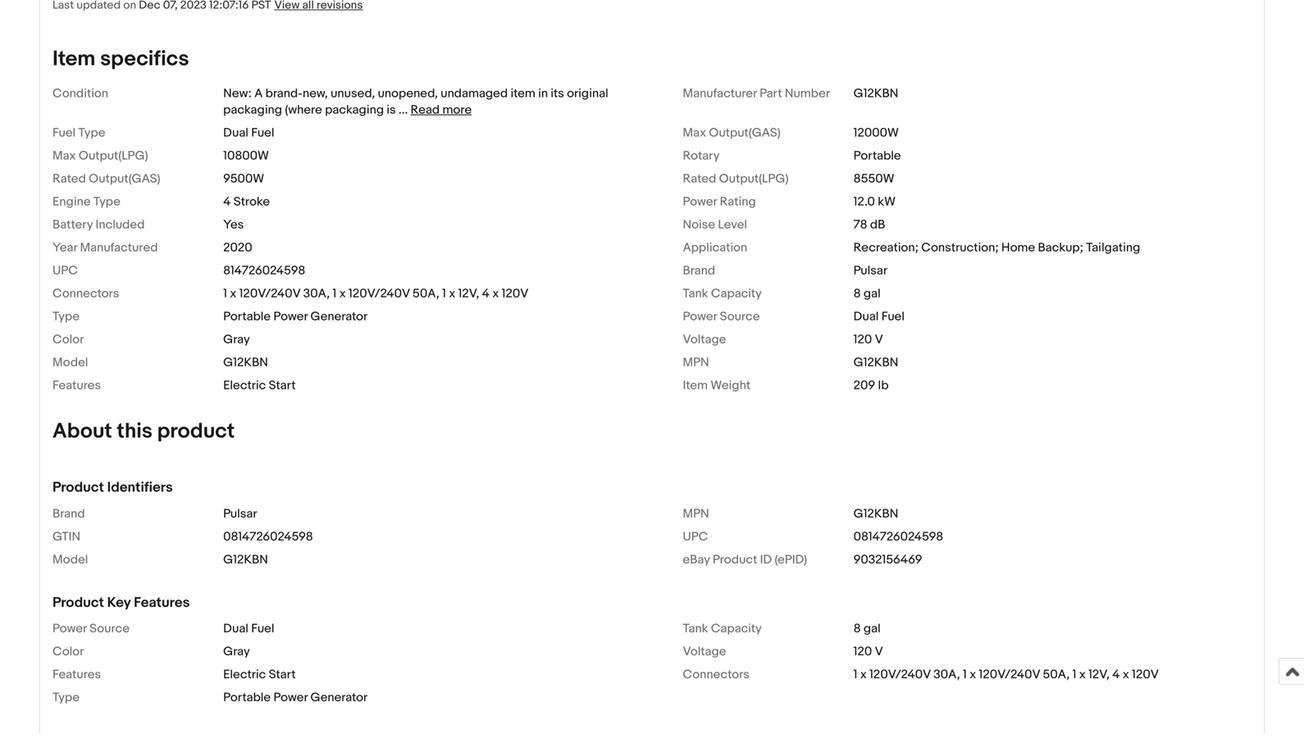 Task type: vqa. For each thing, say whether or not it's contained in the screenshot.
the bottom Brand
yes



Task type: describe. For each thing, give the bounding box(es) containing it.
application
[[683, 240, 748, 255]]

max for max output(lpg)
[[53, 149, 76, 163]]

construction;
[[921, 240, 999, 255]]

battery
[[53, 218, 93, 232]]

yes
[[223, 218, 244, 232]]

814726024598
[[223, 263, 305, 278]]

2 generator from the top
[[310, 690, 368, 705]]

gal for dual fuel
[[864, 621, 881, 636]]

dual fuel for max output(gas)
[[223, 126, 274, 140]]

item weight
[[683, 378, 751, 393]]

about this product
[[53, 419, 235, 444]]

0 vertical spatial 4
[[223, 195, 231, 209]]

product for product identifiers
[[53, 479, 104, 496]]

78 db
[[854, 218, 885, 232]]

0 horizontal spatial 12v,
[[458, 286, 479, 301]]

condition
[[53, 86, 108, 101]]

0 vertical spatial brand
[[683, 263, 715, 278]]

1 vertical spatial source
[[89, 621, 130, 636]]

about
[[53, 419, 112, 444]]

engine
[[53, 195, 91, 209]]

2 gray from the top
[[223, 644, 250, 659]]

original
[[567, 86, 609, 101]]

part
[[760, 86, 782, 101]]

upc for 814726024598
[[53, 263, 78, 278]]

electric for item weight
[[223, 378, 266, 393]]

item specifics
[[53, 46, 189, 72]]

9032156469
[[854, 552, 922, 567]]

0 vertical spatial portable
[[854, 149, 901, 163]]

product for product key features
[[53, 594, 104, 611]]

1 vertical spatial dual fuel
[[854, 309, 905, 324]]

output(lpg) for max output(lpg)
[[79, 149, 148, 163]]

lb
[[878, 378, 889, 393]]

max output(lpg)
[[53, 149, 148, 163]]

this
[[117, 419, 153, 444]]

78
[[854, 218, 868, 232]]

tank capacity for 1 x 120v/240v 30a, 1 x 120v/240v 50a, 1 x 12v, 4 x 120v
[[683, 286, 762, 301]]

weight
[[711, 378, 751, 393]]

2 voltage from the top
[[683, 644, 726, 659]]

1 horizontal spatial connectors
[[683, 667, 750, 682]]

...
[[399, 103, 408, 117]]

number
[[785, 86, 830, 101]]

start for connectors
[[269, 667, 296, 682]]

electric start for item weight
[[223, 378, 296, 393]]

rated for rated output(lpg)
[[683, 172, 716, 186]]

model for mpn
[[53, 355, 88, 370]]

rated output(lpg)
[[683, 172, 789, 186]]

(epid)
[[775, 552, 807, 567]]

0 vertical spatial connectors
[[53, 286, 119, 301]]

max output(gas)
[[683, 126, 781, 140]]

new,
[[303, 86, 328, 101]]

identifiers
[[107, 479, 173, 496]]

recreation;
[[854, 240, 919, 255]]

in
[[538, 86, 548, 101]]

fuel type
[[53, 126, 105, 140]]

product
[[157, 419, 235, 444]]

db
[[870, 218, 885, 232]]

8550w
[[854, 172, 895, 186]]

g12kbn for brand
[[854, 506, 899, 521]]

dual for tank capacity
[[223, 621, 248, 636]]

1 horizontal spatial 50a,
[[1043, 667, 1070, 682]]

rating
[[720, 195, 756, 209]]

8 for dual fuel
[[854, 621, 861, 636]]

new:
[[223, 86, 252, 101]]

id
[[760, 552, 772, 567]]

1 horizontal spatial source
[[720, 309, 760, 324]]

10800w
[[223, 149, 269, 163]]

12000w
[[854, 126, 899, 140]]

rated output(gas)
[[53, 172, 160, 186]]

home
[[1002, 240, 1035, 255]]

1 vertical spatial features
[[134, 594, 190, 611]]

1 voltage from the top
[[683, 332, 726, 347]]

new: a brand-new, unused, unopened, undamaged item in its original packaging (where packaging is ...
[[223, 86, 609, 117]]

0 horizontal spatial power source
[[53, 621, 130, 636]]

model for ebay product id (epid)
[[53, 552, 88, 567]]

is
[[387, 103, 396, 117]]

8 for 1 x 120v/240v 30a, 1 x 120v/240v 50a, 1 x 12v, 4 x 120v
[[854, 286, 861, 301]]

engine type
[[53, 195, 121, 209]]

year
[[53, 240, 77, 255]]

gtin
[[53, 529, 80, 544]]

2 color from the top
[[53, 644, 84, 659]]

features for connectors
[[53, 667, 101, 682]]

product key features
[[53, 594, 190, 611]]

electric start for connectors
[[223, 667, 296, 682]]

2 packaging from the left
[[325, 103, 384, 117]]

9500w
[[223, 172, 264, 186]]

rotary
[[683, 149, 720, 163]]

capacity for 1 x 120v/240v 30a, 1 x 120v/240v 50a, 1 x 12v, 4 x 120v
[[711, 286, 762, 301]]

recreation; construction; home backup; tailgating
[[854, 240, 1140, 255]]

more
[[443, 103, 472, 117]]

209 lb
[[854, 378, 889, 393]]

0 horizontal spatial 30a,
[[303, 286, 330, 301]]

1 gray from the top
[[223, 332, 250, 347]]

tank for 1 x 120v/240v 30a, 1 x 120v/240v 50a, 1 x 12v, 4 x 120v
[[683, 286, 708, 301]]

its
[[551, 86, 564, 101]]

unopened,
[[378, 86, 438, 101]]

0814726024598 for gtin
[[223, 529, 313, 544]]

g12kbn for condition
[[854, 86, 899, 101]]

tank capacity for dual fuel
[[683, 621, 762, 636]]

0 vertical spatial 120v
[[502, 286, 529, 301]]

2 vertical spatial portable
[[223, 690, 271, 705]]

manufactured
[[80, 240, 158, 255]]

1 vertical spatial portable
[[223, 309, 271, 324]]

1 color from the top
[[53, 332, 84, 347]]

manufacturer
[[683, 86, 757, 101]]

2 v from the top
[[875, 644, 883, 659]]

4 stroke
[[223, 195, 270, 209]]



Task type: locate. For each thing, give the bounding box(es) containing it.
2 tank from the top
[[683, 621, 708, 636]]

included
[[96, 218, 145, 232]]

read more
[[411, 103, 472, 117]]

0 vertical spatial features
[[53, 378, 101, 393]]

1 vertical spatial tank capacity
[[683, 621, 762, 636]]

capacity
[[711, 286, 762, 301], [711, 621, 762, 636]]

1 capacity from the top
[[711, 286, 762, 301]]

1 vertical spatial power source
[[53, 621, 130, 636]]

0 vertical spatial 12v,
[[458, 286, 479, 301]]

key
[[107, 594, 131, 611]]

connectors
[[53, 286, 119, 301], [683, 667, 750, 682]]

1 vertical spatial start
[[269, 667, 296, 682]]

model
[[53, 355, 88, 370], [53, 552, 88, 567]]

specifics
[[100, 46, 189, 72]]

tank capacity down application
[[683, 286, 762, 301]]

2 8 gal from the top
[[854, 621, 881, 636]]

0 vertical spatial electric
[[223, 378, 266, 393]]

1 horizontal spatial item
[[683, 378, 708, 393]]

2 vertical spatial features
[[53, 667, 101, 682]]

12.0 kw
[[854, 195, 896, 209]]

gal for 1 x 120v/240v 30a, 1 x 120v/240v 50a, 1 x 12v, 4 x 120v
[[864, 286, 881, 301]]

0 vertical spatial 50a,
[[413, 286, 440, 301]]

0 horizontal spatial rated
[[53, 172, 86, 186]]

power source down key at the bottom left of page
[[53, 621, 130, 636]]

1 packaging from the left
[[223, 103, 282, 117]]

tank down application
[[683, 286, 708, 301]]

tank
[[683, 286, 708, 301], [683, 621, 708, 636]]

output(lpg) up rating
[[719, 172, 789, 186]]

0 horizontal spatial output(gas)
[[89, 172, 160, 186]]

output(gas) for rated output(gas)
[[89, 172, 160, 186]]

0 vertical spatial 8 gal
[[854, 286, 881, 301]]

1 120 from the top
[[854, 332, 872, 347]]

1 vertical spatial 30a,
[[934, 667, 960, 682]]

0 horizontal spatial 1 x 120v/240v 30a, 1 x 120v/240v 50a, 1 x 12v, 4 x 120v
[[223, 286, 529, 301]]

capacity down application
[[711, 286, 762, 301]]

tank capacity down ebay product id (epid)
[[683, 621, 762, 636]]

item up condition
[[53, 46, 95, 72]]

1 vertical spatial product
[[713, 552, 757, 567]]

2 vertical spatial dual fuel
[[223, 621, 274, 636]]

1 vertical spatial dual
[[854, 309, 879, 324]]

0 vertical spatial dual
[[223, 126, 248, 140]]

1 rated from the left
[[53, 172, 86, 186]]

gal
[[864, 286, 881, 301], [864, 621, 881, 636]]

8 gal down recreation;
[[854, 286, 881, 301]]

dual for max output(gas)
[[223, 126, 248, 140]]

0 vertical spatial gal
[[864, 286, 881, 301]]

1 vertical spatial 12v,
[[1089, 667, 1110, 682]]

1 vertical spatial color
[[53, 644, 84, 659]]

model down gtin
[[53, 552, 88, 567]]

2 horizontal spatial 4
[[1113, 667, 1120, 682]]

source down key at the bottom left of page
[[89, 621, 130, 636]]

output(lpg) up the rated output(gas)
[[79, 149, 148, 163]]

8 gal for dual fuel
[[854, 621, 881, 636]]

noise
[[683, 218, 715, 232]]

product left key at the bottom left of page
[[53, 594, 104, 611]]

12.0
[[854, 195, 875, 209]]

0 horizontal spatial max
[[53, 149, 76, 163]]

50a,
[[413, 286, 440, 301], [1043, 667, 1070, 682]]

30a,
[[303, 286, 330, 301], [934, 667, 960, 682]]

gal down 9032156469
[[864, 621, 881, 636]]

mpn up the ebay
[[683, 506, 709, 521]]

1 vertical spatial 1 x 120v/240v 30a, 1 x 120v/240v 50a, 1 x 12v, 4 x 120v
[[854, 667, 1159, 682]]

0 horizontal spatial pulsar
[[223, 506, 257, 521]]

2 120 from the top
[[854, 644, 872, 659]]

1 gal from the top
[[864, 286, 881, 301]]

upc down year
[[53, 263, 78, 278]]

1 120 v from the top
[[854, 332, 883, 347]]

0 vertical spatial max
[[683, 126, 706, 140]]

1 start from the top
[[269, 378, 296, 393]]

1 horizontal spatial 4
[[482, 286, 490, 301]]

color
[[53, 332, 84, 347], [53, 644, 84, 659]]

0 vertical spatial dual fuel
[[223, 126, 274, 140]]

gal down recreation;
[[864, 286, 881, 301]]

2 electric from the top
[[223, 667, 266, 682]]

0 horizontal spatial output(lpg)
[[79, 149, 148, 163]]

1 mpn from the top
[[683, 355, 709, 370]]

0 vertical spatial color
[[53, 332, 84, 347]]

0 horizontal spatial brand
[[53, 506, 85, 521]]

power rating
[[683, 195, 756, 209]]

0 horizontal spatial 4
[[223, 195, 231, 209]]

2 rated from the left
[[683, 172, 716, 186]]

120v
[[502, 286, 529, 301], [1132, 667, 1159, 682]]

1 8 gal from the top
[[854, 286, 881, 301]]

0 vertical spatial 120 v
[[854, 332, 883, 347]]

item for item specifics
[[53, 46, 95, 72]]

2 gal from the top
[[864, 621, 881, 636]]

2 start from the top
[[269, 667, 296, 682]]

1 horizontal spatial packaging
[[325, 103, 384, 117]]

g12kbn for model
[[854, 355, 899, 370]]

rated for rated output(gas)
[[53, 172, 86, 186]]

battery included
[[53, 218, 145, 232]]

mpn for pulsar
[[683, 506, 709, 521]]

0 horizontal spatial 120v
[[502, 286, 529, 301]]

brand
[[683, 263, 715, 278], [53, 506, 85, 521]]

1 horizontal spatial max
[[683, 126, 706, 140]]

0 vertical spatial power source
[[683, 309, 760, 324]]

portable power generator
[[223, 309, 368, 324], [223, 690, 368, 705]]

product up gtin
[[53, 479, 104, 496]]

0 horizontal spatial packaging
[[223, 103, 282, 117]]

tank for dual fuel
[[683, 621, 708, 636]]

2 model from the top
[[53, 552, 88, 567]]

noise level
[[683, 218, 747, 232]]

1 vertical spatial item
[[683, 378, 708, 393]]

0 vertical spatial portable power generator
[[223, 309, 368, 324]]

max up rotary
[[683, 126, 706, 140]]

product identifiers
[[53, 479, 173, 496]]

brand down application
[[683, 263, 715, 278]]

1 vertical spatial generator
[[310, 690, 368, 705]]

120v/240v
[[239, 286, 300, 301], [349, 286, 410, 301], [870, 667, 931, 682], [979, 667, 1040, 682]]

tank down the ebay
[[683, 621, 708, 636]]

output(gas)
[[709, 126, 781, 140], [89, 172, 160, 186]]

capacity down ebay product id (epid)
[[711, 621, 762, 636]]

mpn
[[683, 355, 709, 370], [683, 506, 709, 521]]

120
[[854, 332, 872, 347], [854, 644, 872, 659]]

0 vertical spatial upc
[[53, 263, 78, 278]]

0 vertical spatial output(lpg)
[[79, 149, 148, 163]]

backup;
[[1038, 240, 1084, 255]]

1 vertical spatial 50a,
[[1043, 667, 1070, 682]]

1 vertical spatial v
[[875, 644, 883, 659]]

item left weight
[[683, 378, 708, 393]]

1 electric start from the top
[[223, 378, 296, 393]]

0 horizontal spatial source
[[89, 621, 130, 636]]

2 portable power generator from the top
[[223, 690, 368, 705]]

0 vertical spatial v
[[875, 332, 883, 347]]

1 vertical spatial pulsar
[[223, 506, 257, 521]]

8 gal down 9032156469
[[854, 621, 881, 636]]

1 horizontal spatial rated
[[683, 172, 716, 186]]

dual
[[223, 126, 248, 140], [854, 309, 879, 324], [223, 621, 248, 636]]

1 vertical spatial 120 v
[[854, 644, 883, 659]]

2 capacity from the top
[[711, 621, 762, 636]]

0 vertical spatial gray
[[223, 332, 250, 347]]

0 horizontal spatial 0814726024598
[[223, 529, 313, 544]]

1 x 120v/240v 30a, 1 x 120v/240v 50a, 1 x 12v, 4 x 120v
[[223, 286, 529, 301], [854, 667, 1159, 682]]

a
[[254, 86, 263, 101]]

pulsar
[[854, 263, 888, 278], [223, 506, 257, 521]]

output(gas) for max output(gas)
[[709, 126, 781, 140]]

1 vertical spatial electric
[[223, 667, 266, 682]]

upc for 0814726024598
[[683, 529, 708, 544]]

rated up engine
[[53, 172, 86, 186]]

1 v from the top
[[875, 332, 883, 347]]

packaging down unused,
[[325, 103, 384, 117]]

item
[[511, 86, 536, 101]]

1 vertical spatial output(lpg)
[[719, 172, 789, 186]]

1 horizontal spatial brand
[[683, 263, 715, 278]]

stroke
[[234, 195, 270, 209]]

start
[[269, 378, 296, 393], [269, 667, 296, 682]]

1 8 from the top
[[854, 286, 861, 301]]

1 horizontal spatial output(lpg)
[[719, 172, 789, 186]]

fuel
[[53, 126, 76, 140], [251, 126, 274, 140], [882, 309, 905, 324], [251, 621, 274, 636]]

12v,
[[458, 286, 479, 301], [1089, 667, 1110, 682]]

upc up the ebay
[[683, 529, 708, 544]]

start for item weight
[[269, 378, 296, 393]]

0 vertical spatial 120
[[854, 332, 872, 347]]

1 horizontal spatial output(gas)
[[709, 126, 781, 140]]

0814726024598 for upc
[[854, 529, 944, 544]]

1 generator from the top
[[310, 309, 368, 324]]

1 vertical spatial output(gas)
[[89, 172, 160, 186]]

generator
[[310, 309, 368, 324], [310, 690, 368, 705]]

electric for connectors
[[223, 667, 266, 682]]

1 horizontal spatial 30a,
[[934, 667, 960, 682]]

undamaged
[[441, 86, 508, 101]]

type
[[78, 126, 105, 140], [93, 195, 121, 209], [53, 309, 80, 324], [53, 690, 80, 705]]

1 vertical spatial model
[[53, 552, 88, 567]]

1 vertical spatial connectors
[[683, 667, 750, 682]]

features for item weight
[[53, 378, 101, 393]]

mpn up item weight
[[683, 355, 709, 370]]

0 vertical spatial pulsar
[[854, 263, 888, 278]]

output(gas) down max output(lpg)
[[89, 172, 160, 186]]

1 vertical spatial 8
[[854, 621, 861, 636]]

ebay product id (epid)
[[683, 552, 807, 567]]

source up weight
[[720, 309, 760, 324]]

rated down rotary
[[683, 172, 716, 186]]

dual fuel for tank capacity
[[223, 621, 274, 636]]

tailgating
[[1086, 240, 1140, 255]]

electric
[[223, 378, 266, 393], [223, 667, 266, 682]]

2 0814726024598 from the left
[[854, 529, 944, 544]]

1 portable power generator from the top
[[223, 309, 368, 324]]

power source up item weight
[[683, 309, 760, 324]]

2 tank capacity from the top
[[683, 621, 762, 636]]

2 electric start from the top
[[223, 667, 296, 682]]

1 vertical spatial voltage
[[683, 644, 726, 659]]

capacity for dual fuel
[[711, 621, 762, 636]]

read
[[411, 103, 440, 117]]

1 tank capacity from the top
[[683, 286, 762, 301]]

120 v
[[854, 332, 883, 347], [854, 644, 883, 659]]

electric start
[[223, 378, 296, 393], [223, 667, 296, 682]]

item for item weight
[[683, 378, 708, 393]]

8 down 9032156469
[[854, 621, 861, 636]]

brand-
[[266, 86, 303, 101]]

1 horizontal spatial upc
[[683, 529, 708, 544]]

v
[[875, 332, 883, 347], [875, 644, 883, 659]]

2 120 v from the top
[[854, 644, 883, 659]]

year manufactured
[[53, 240, 158, 255]]

0 vertical spatial voltage
[[683, 332, 726, 347]]

0 vertical spatial tank
[[683, 286, 708, 301]]

1 horizontal spatial power source
[[683, 309, 760, 324]]

0 vertical spatial start
[[269, 378, 296, 393]]

8 gal for 1 x 120v/240v 30a, 1 x 120v/240v 50a, 1 x 12v, 4 x 120v
[[854, 286, 881, 301]]

packaging down the a on the left
[[223, 103, 282, 117]]

1 tank from the top
[[683, 286, 708, 301]]

1 electric from the top
[[223, 378, 266, 393]]

1 vertical spatial tank
[[683, 621, 708, 636]]

0814726024598
[[223, 529, 313, 544], [854, 529, 944, 544]]

max for max output(gas)
[[683, 126, 706, 140]]

0 vertical spatial mpn
[[683, 355, 709, 370]]

output(lpg) for rated output(lpg)
[[719, 172, 789, 186]]

2 vertical spatial 4
[[1113, 667, 1120, 682]]

brand up gtin
[[53, 506, 85, 521]]

1 vertical spatial brand
[[53, 506, 85, 521]]

kw
[[878, 195, 896, 209]]

1 model from the top
[[53, 355, 88, 370]]

1 vertical spatial upc
[[683, 529, 708, 544]]

read more button
[[411, 103, 472, 117]]

0 vertical spatial 8
[[854, 286, 861, 301]]

1 vertical spatial 120v
[[1132, 667, 1159, 682]]

model up about
[[53, 355, 88, 370]]

ebay
[[683, 552, 710, 567]]

manufacturer part number
[[683, 86, 830, 101]]

0 vertical spatial capacity
[[711, 286, 762, 301]]

209
[[854, 378, 875, 393]]

0 vertical spatial output(gas)
[[709, 126, 781, 140]]

2020
[[223, 240, 252, 255]]

item
[[53, 46, 95, 72], [683, 378, 708, 393]]

1 horizontal spatial pulsar
[[854, 263, 888, 278]]

8 down recreation;
[[854, 286, 861, 301]]

unused,
[[331, 86, 375, 101]]

product left id
[[713, 552, 757, 567]]

8 gal
[[854, 286, 881, 301], [854, 621, 881, 636]]

output(gas) down manufacturer part number
[[709, 126, 781, 140]]

0 vertical spatial source
[[720, 309, 760, 324]]

rated
[[53, 172, 86, 186], [683, 172, 716, 186]]

0 vertical spatial 1 x 120v/240v 30a, 1 x 120v/240v 50a, 1 x 12v, 4 x 120v
[[223, 286, 529, 301]]

2 8 from the top
[[854, 621, 861, 636]]

1 0814726024598 from the left
[[223, 529, 313, 544]]

1 vertical spatial 4
[[482, 286, 490, 301]]

x
[[230, 286, 236, 301], [339, 286, 346, 301], [449, 286, 455, 301], [493, 286, 499, 301], [860, 667, 867, 682], [970, 667, 976, 682], [1079, 667, 1086, 682], [1123, 667, 1129, 682]]

1 vertical spatial 8 gal
[[854, 621, 881, 636]]

portable
[[854, 149, 901, 163], [223, 309, 271, 324], [223, 690, 271, 705]]

power source
[[683, 309, 760, 324], [53, 621, 130, 636]]

1 horizontal spatial 1 x 120v/240v 30a, 1 x 120v/240v 50a, 1 x 12v, 4 x 120v
[[854, 667, 1159, 682]]

max
[[683, 126, 706, 140], [53, 149, 76, 163]]

1 vertical spatial capacity
[[711, 621, 762, 636]]

1 vertical spatial gal
[[864, 621, 881, 636]]

output(lpg)
[[79, 149, 148, 163], [719, 172, 789, 186]]

(where
[[285, 103, 322, 117]]

0 vertical spatial 30a,
[[303, 286, 330, 301]]

mpn for g12kbn
[[683, 355, 709, 370]]

2 mpn from the top
[[683, 506, 709, 521]]

max down fuel type
[[53, 149, 76, 163]]

1 vertical spatial electric start
[[223, 667, 296, 682]]

level
[[718, 218, 747, 232]]



